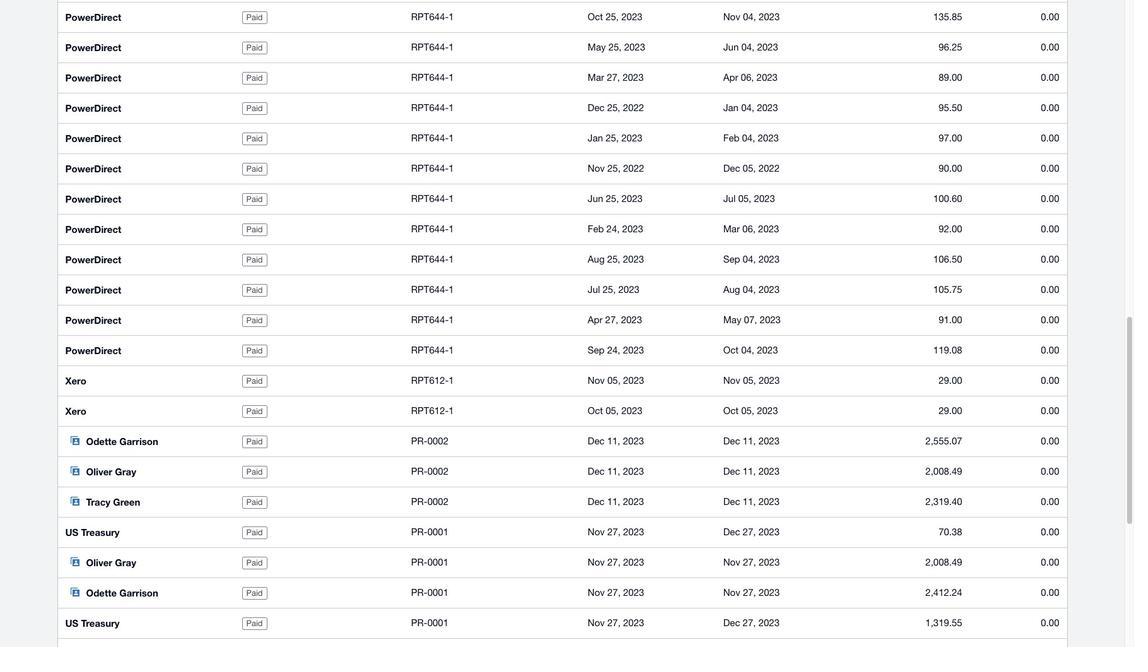 Task type: describe. For each thing, give the bounding box(es) containing it.
powerdirect for aug 25, 2023
[[65, 254, 121, 265]]

1 oct 05, 2023 from the left
[[588, 405, 643, 416]]

rpt644- for dec
[[411, 102, 449, 113]]

17 paid from the top
[[246, 497, 263, 507]]

pr-0002 link for tracy green
[[411, 494, 573, 509]]

5 paid from the top
[[246, 134, 263, 143]]

rpt644-1 link for sep 24, 2023
[[411, 343, 573, 358]]

nov 27, 2023 for 2,008.49
[[588, 557, 645, 567]]

tracy green
[[86, 496, 140, 508]]

14 paid from the top
[[246, 407, 263, 416]]

0.00 for sep 24, 2023 powerdirect "link"
[[1042, 345, 1060, 355]]

rpt644-1 link for jul 25, 2023
[[411, 282, 573, 297]]

rpt612-1 for nov 05, 2023
[[411, 375, 454, 386]]

rpt644- for oct
[[411, 11, 449, 22]]

oliver gray for pr-0001
[[86, 557, 136, 568]]

jun for jun 04, 2023
[[724, 42, 739, 52]]

04, for feb
[[743, 133, 756, 143]]

6 pr- from the top
[[411, 587, 428, 598]]

4 pr- from the top
[[411, 526, 428, 537]]

pr-0001 for 1,319.55
[[411, 617, 449, 628]]

pr-0002 for oliver gray
[[411, 466, 449, 477]]

06, for apr
[[741, 72, 755, 83]]

8 paid from the top
[[246, 225, 263, 234]]

6 paid from the top
[[246, 164, 263, 174]]

20 paid from the top
[[246, 588, 263, 598]]

sep for sep 24, 2023
[[588, 345, 605, 355]]

7 paid from the top
[[246, 195, 263, 204]]

rpt644-1 link for oct 25, 2023
[[411, 9, 573, 25]]

may 07, 2023
[[724, 314, 781, 325]]

106.50
[[934, 254, 963, 264]]

1 for dec 25, 2022
[[449, 102, 454, 113]]

9 paid from the top
[[246, 255, 263, 265]]

mar 27, 2023
[[588, 72, 644, 83]]

xero for nov 05, 2023
[[65, 375, 86, 386]]

pr-0002 link for oliver gray
[[411, 464, 573, 479]]

10 paid from the top
[[246, 285, 263, 295]]

pr-0001 link for 70.38
[[411, 525, 573, 540]]

garrison for pr-0002
[[119, 436, 158, 447]]

100.60
[[934, 193, 963, 204]]

rpt644- for jan
[[411, 133, 449, 143]]

rpt644-1 for jul 25, 2023
[[411, 284, 454, 295]]

odette for pr-0002
[[86, 436, 117, 447]]

06, for mar
[[743, 223, 756, 234]]

15 0.00 from the top
[[1042, 436, 1060, 446]]

jul 25, 2023
[[588, 284, 640, 295]]

12 paid from the top
[[246, 346, 263, 355]]

2,412.24
[[926, 587, 963, 598]]

powerdirect for mar 27, 2023
[[65, 72, 121, 83]]

96.25
[[939, 42, 963, 52]]

16 paid from the top
[[246, 467, 263, 477]]

rpt644-1 for dec 25, 2022
[[411, 102, 454, 113]]

odette garrison link for pr-0002
[[58, 426, 235, 456]]

powerdirect link for oct 25, 2023
[[58, 2, 235, 32]]

25, for may
[[609, 42, 622, 52]]

rpt644-1 for nov 25, 2022
[[411, 163, 454, 174]]

oct 25, 2023
[[588, 11, 643, 22]]

powerdirect for dec 25, 2022
[[65, 102, 121, 114]]

nov 27, 2023 for 1,319.55
[[588, 617, 645, 628]]

dec 27, 2023 for 70.38
[[724, 526, 780, 537]]

21 paid from the top
[[246, 619, 263, 628]]

0002 for gray
[[428, 466, 449, 477]]

rpt644-1 link for mar 27, 2023
[[411, 70, 573, 85]]

25, for aug
[[608, 254, 621, 264]]

odette for pr-0001
[[86, 587, 117, 598]]

rpt644-1 for apr 27, 2023
[[411, 314, 454, 325]]

19 paid from the top
[[246, 558, 263, 568]]

3 pr- from the top
[[411, 496, 428, 507]]

rpt644-1 link for nov 25, 2022
[[411, 161, 573, 176]]

powerdirect link for nov 25, 2022
[[58, 153, 235, 184]]

tracy green link
[[58, 487, 235, 517]]

sep for sep 04, 2023
[[724, 254, 741, 264]]

powerdirect for nov 25, 2022
[[65, 163, 121, 174]]

0002 for garrison
[[428, 436, 449, 446]]

sep 24, 2023
[[588, 345, 645, 355]]

pr-0001 link for 1,319.55
[[411, 615, 573, 631]]

oct 04, 2023
[[724, 345, 779, 355]]

91.00
[[939, 314, 963, 325]]

pr-0001 for 2,412.24
[[411, 587, 449, 598]]

rpt644-1 link for aug 25, 2023
[[411, 252, 573, 267]]

powerdirect link for dec 25, 2022
[[58, 93, 235, 123]]

mar 06, 2023
[[724, 223, 780, 234]]

0002 for green
[[428, 496, 449, 507]]

25, for oct
[[606, 11, 619, 22]]

powerdirect link for apr 27, 2023
[[58, 305, 235, 335]]

16 0.00 from the top
[[1042, 466, 1060, 477]]

135.85
[[934, 11, 963, 22]]

rpt644-1 link for dec 25, 2022
[[411, 100, 573, 116]]

1 pr- from the top
[[411, 436, 428, 446]]

2022 for dec 25, 2022
[[623, 102, 645, 113]]

rpt644-1 link for jan 25, 2023
[[411, 131, 573, 146]]

powerdirect for may 25, 2023
[[65, 42, 121, 53]]

aug for aug 25, 2023
[[588, 254, 605, 264]]

1 for aug 25, 2023
[[449, 254, 454, 264]]

may for may 07, 2023
[[724, 314, 742, 325]]

feb for feb 04, 2023
[[724, 133, 740, 143]]

powerdirect for oct 25, 2023
[[65, 11, 121, 23]]

us for 1,319.55
[[65, 617, 79, 629]]

powerdirect link for may 25, 2023
[[58, 32, 235, 62]]

gray for pr-0002
[[115, 466, 136, 477]]

tracy
[[86, 496, 111, 508]]

us treasury link for 1,319.55
[[58, 608, 235, 638]]

18 paid from the top
[[246, 528, 263, 537]]

jun 25, 2023
[[588, 193, 643, 204]]

04, for jan
[[742, 102, 755, 113]]

2,319.40
[[926, 496, 963, 507]]

1 nov 05, 2023 from the left
[[588, 375, 645, 386]]

25, for jan
[[606, 133, 619, 143]]

7 pr- from the top
[[411, 617, 428, 628]]

rpt644- for apr
[[411, 314, 449, 325]]

powerdirect for jan 25, 2023
[[65, 133, 121, 144]]

us treasury link for 70.38
[[58, 517, 235, 547]]

0.00 for oct 05, 2023's the xero link
[[1042, 405, 1060, 416]]

jun 04, 2023
[[724, 42, 779, 52]]

powerdirect for jul 25, 2023
[[65, 284, 121, 295]]

1 for oct 05, 2023
[[449, 405, 454, 416]]

0.00 for powerdirect "link" for nov 25, 2022
[[1042, 163, 1060, 174]]

nov 27, 2023 for 70.38
[[588, 526, 645, 537]]

1 for jul 25, 2023
[[449, 284, 454, 295]]

0.00 for oct 25, 2023's powerdirect "link"
[[1042, 11, 1060, 22]]

92.00
[[939, 223, 963, 234]]

70.38
[[939, 526, 963, 537]]

3 paid from the top
[[246, 73, 263, 83]]

97.00
[[939, 133, 963, 143]]

oliver for pr-0001
[[86, 557, 112, 568]]

may for may 25, 2023
[[588, 42, 606, 52]]

2 oct 05, 2023 from the left
[[724, 405, 779, 416]]

powerdirect link for feb 24, 2023
[[58, 214, 235, 244]]



Task type: locate. For each thing, give the bounding box(es) containing it.
06, down jul 05, 2023
[[743, 223, 756, 234]]

10 rpt644-1 link from the top
[[411, 282, 573, 297]]

25, for nov
[[608, 163, 621, 174]]

aug
[[588, 254, 605, 264], [724, 284, 741, 295]]

1 for nov 05, 2023
[[449, 375, 454, 386]]

oliver gray link up green
[[58, 456, 235, 487]]

nov 25, 2022
[[588, 163, 645, 174]]

2 vertical spatial pr-0002
[[411, 496, 449, 507]]

2 paid from the top
[[246, 43, 263, 52]]

sep
[[724, 254, 741, 264], [588, 345, 605, 355]]

05,
[[743, 163, 757, 174], [739, 193, 752, 204], [608, 375, 621, 386], [744, 375, 757, 386], [606, 405, 619, 416], [742, 405, 755, 416]]

0.00 for powerdirect "link" related to dec 25, 2022
[[1042, 102, 1060, 113]]

nov 05, 2023
[[588, 375, 645, 386], [724, 375, 780, 386]]

05, for nov 05, 2023
[[744, 375, 757, 386]]

06, up jan 04, 2023
[[741, 72, 755, 83]]

9 rpt644-1 from the top
[[411, 254, 454, 264]]

pr-0001 for 2,008.49
[[411, 557, 449, 567]]

us treasury
[[65, 526, 120, 538], [65, 617, 120, 629]]

feb 04, 2023
[[724, 133, 780, 143]]

1 vertical spatial 24,
[[608, 345, 621, 355]]

1 us treasury link from the top
[[58, 517, 235, 547]]

0 vertical spatial rpt612-
[[411, 375, 449, 386]]

2 0002 from the top
[[428, 466, 449, 477]]

4 rpt644-1 link from the top
[[411, 100, 573, 116]]

may 25, 2023
[[588, 42, 646, 52]]

2022
[[623, 102, 645, 113], [624, 163, 645, 174], [759, 163, 780, 174]]

1 rpt612-1 link from the top
[[411, 373, 573, 388]]

14 0.00 from the top
[[1042, 405, 1060, 416]]

1 horizontal spatial jan
[[724, 102, 739, 113]]

13 paid from the top
[[246, 376, 263, 386]]

0 vertical spatial odette
[[86, 436, 117, 447]]

gray up green
[[115, 466, 136, 477]]

rpt644-1
[[411, 11, 454, 22], [411, 42, 454, 52], [411, 72, 454, 83], [411, 102, 454, 113], [411, 133, 454, 143], [411, 163, 454, 174], [411, 193, 454, 204], [411, 223, 454, 234], [411, 254, 454, 264], [411, 284, 454, 295], [411, 314, 454, 325], [411, 345, 454, 355]]

95.50
[[939, 102, 963, 113]]

xero
[[65, 375, 86, 386], [65, 405, 86, 417]]

1 pr-0001 link from the top
[[411, 525, 573, 540]]

sep down apr 27, 2023
[[588, 345, 605, 355]]

1,319.55
[[926, 617, 963, 628]]

1 vertical spatial dec 27, 2023
[[724, 617, 780, 628]]

0 vertical spatial feb
[[724, 133, 740, 143]]

nov
[[724, 11, 741, 22], [588, 163, 605, 174], [588, 375, 605, 386], [724, 375, 741, 386], [588, 526, 605, 537], [588, 557, 605, 567], [724, 557, 741, 567], [588, 587, 605, 598], [724, 587, 741, 598], [588, 617, 605, 628]]

dec 25, 2022
[[588, 102, 645, 113]]

24, for sep
[[608, 345, 621, 355]]

1 vertical spatial jan
[[588, 133, 603, 143]]

2 vertical spatial 0002
[[428, 496, 449, 507]]

0 horizontal spatial jun
[[588, 193, 604, 204]]

25, down oct 25, 2023
[[609, 42, 622, 52]]

3 0002 from the top
[[428, 496, 449, 507]]

pr-0001 for 70.38
[[411, 526, 449, 537]]

powerdirect link for mar 27, 2023
[[58, 62, 235, 93]]

04, up 07,
[[743, 284, 757, 295]]

25, up jan 25, 2023
[[608, 102, 621, 113]]

gray for pr-0001
[[115, 557, 136, 568]]

0 vertical spatial rpt612-1
[[411, 375, 454, 386]]

90.00
[[939, 163, 963, 174]]

rpt644-1 link
[[411, 9, 573, 25], [411, 40, 573, 55], [411, 70, 573, 85], [411, 100, 573, 116], [411, 131, 573, 146], [411, 161, 573, 176], [411, 191, 573, 206], [411, 222, 573, 237], [411, 252, 573, 267], [411, 282, 573, 297], [411, 312, 573, 328], [411, 343, 573, 358]]

05, for oct 05, 2023
[[742, 405, 755, 416]]

jan 04, 2023
[[724, 102, 779, 113]]

nov 27, 2023 for 2,412.24
[[588, 587, 645, 598]]

2 pr-0002 from the top
[[411, 466, 449, 477]]

4 paid from the top
[[246, 104, 263, 113]]

0.00 for jul 25, 2023's powerdirect "link"
[[1042, 284, 1060, 295]]

1 vertical spatial rpt612-1 link
[[411, 403, 573, 419]]

pr-0002 link for odette garrison
[[411, 434, 573, 449]]

jun up feb 24, 2023
[[588, 193, 604, 204]]

2 rpt612- from the top
[[411, 405, 449, 416]]

9 rpt644-1 link from the top
[[411, 252, 573, 267]]

2 pr- from the top
[[411, 466, 428, 477]]

rpt644-1 for jun 25, 2023
[[411, 193, 454, 204]]

3 0001 from the top
[[428, 587, 449, 598]]

garrison for pr-0001
[[119, 587, 158, 598]]

feb down jan 04, 2023
[[724, 133, 740, 143]]

0 vertical spatial rpt612-1 link
[[411, 373, 573, 388]]

2022 down mar 27, 2023
[[623, 102, 645, 113]]

may
[[588, 42, 606, 52], [724, 314, 742, 325]]

oliver
[[86, 466, 112, 477], [86, 557, 112, 568]]

jun up apr 06, 2023
[[724, 42, 739, 52]]

dec 11, 2023
[[588, 436, 645, 446], [724, 436, 780, 446], [588, 466, 645, 477], [724, 466, 780, 477], [588, 496, 645, 507], [724, 496, 780, 507]]

8 0.00 from the top
[[1042, 223, 1060, 234]]

pr-
[[411, 436, 428, 446], [411, 466, 428, 477], [411, 496, 428, 507], [411, 526, 428, 537], [411, 557, 428, 567], [411, 587, 428, 598], [411, 617, 428, 628]]

rpt644-
[[411, 11, 449, 22], [411, 42, 449, 52], [411, 72, 449, 83], [411, 102, 449, 113], [411, 133, 449, 143], [411, 163, 449, 174], [411, 193, 449, 204], [411, 223, 449, 234], [411, 254, 449, 264], [411, 284, 449, 295], [411, 314, 449, 325], [411, 345, 449, 355]]

0 vertical spatial apr
[[724, 72, 739, 83]]

04, up jun 04, 2023
[[744, 11, 757, 22]]

5 pr- from the top
[[411, 557, 428, 567]]

25, up may 25, 2023
[[606, 11, 619, 22]]

1 vertical spatial 29.00
[[939, 405, 963, 416]]

25, for jul
[[603, 284, 616, 295]]

green
[[113, 496, 140, 508]]

us
[[65, 526, 79, 538], [65, 617, 79, 629]]

0 vertical spatial us treasury
[[65, 526, 120, 538]]

2 oliver from the top
[[86, 557, 112, 568]]

2 0.00 from the top
[[1042, 42, 1060, 52]]

3 pr-0002 from the top
[[411, 496, 449, 507]]

2 odette from the top
[[86, 587, 117, 598]]

oliver gray link
[[58, 456, 235, 487], [58, 547, 235, 578]]

powerdirect link
[[58, 2, 235, 32], [58, 32, 235, 62], [58, 62, 235, 93], [58, 93, 235, 123], [58, 123, 235, 153], [58, 153, 235, 184], [58, 184, 235, 214], [58, 214, 235, 244], [58, 244, 235, 275], [58, 275, 235, 305], [58, 305, 235, 335], [58, 335, 235, 365]]

2,008.49
[[926, 466, 963, 477], [926, 557, 963, 567]]

2 rpt644-1 from the top
[[411, 42, 454, 52]]

2,008.49 up 2,319.40
[[926, 466, 963, 477]]

1 horizontal spatial jul
[[724, 193, 736, 204]]

1 vertical spatial 06,
[[743, 223, 756, 234]]

xero link for oct 05, 2023
[[58, 396, 235, 426]]

0 vertical spatial odette garrison
[[86, 436, 158, 447]]

rpt612-1
[[411, 375, 454, 386], [411, 405, 454, 416]]

apr for apr 27, 2023
[[588, 314, 603, 325]]

0 vertical spatial garrison
[[119, 436, 158, 447]]

powerdirect link for aug 25, 2023
[[58, 244, 235, 275]]

1 vertical spatial feb
[[588, 223, 604, 234]]

0 vertical spatial oliver gray
[[86, 466, 136, 477]]

6 0.00 from the top
[[1042, 163, 1060, 174]]

feb
[[724, 133, 740, 143], [588, 223, 604, 234]]

jan
[[724, 102, 739, 113], [588, 133, 603, 143]]

1 horizontal spatial jun
[[724, 42, 739, 52]]

04, for jun
[[742, 42, 755, 52]]

aug down sep 04, 2023
[[724, 284, 741, 295]]

odette garrison for pr-0002
[[86, 436, 158, 447]]

mar
[[588, 72, 605, 83], [724, 223, 740, 234]]

0 horizontal spatial jan
[[588, 133, 603, 143]]

0.00 for may 25, 2023 powerdirect "link"
[[1042, 42, 1060, 52]]

04, down 07,
[[742, 345, 755, 355]]

jan for jan 04, 2023
[[724, 102, 739, 113]]

oliver gray up tracy green
[[86, 466, 136, 477]]

1 horizontal spatial sep
[[724, 254, 741, 264]]

rpt612-
[[411, 375, 449, 386], [411, 405, 449, 416]]

rpt644-1 for sep 24, 2023
[[411, 345, 454, 355]]

aug 04, 2023
[[724, 284, 780, 295]]

nov 05, 2023 down 'oct 04, 2023'
[[724, 375, 780, 386]]

pr-0002 for odette garrison
[[411, 436, 449, 446]]

xero link
[[58, 365, 235, 396], [58, 396, 235, 426]]

29.00 up 2,555.07
[[939, 405, 963, 416]]

0 vertical spatial sep
[[724, 254, 741, 264]]

grouped payslip icon image
[[70, 436, 80, 445], [70, 436, 80, 445], [70, 466, 80, 475], [70, 466, 80, 475], [70, 497, 80, 506], [70, 497, 80, 506], [70, 557, 80, 566], [70, 557, 80, 566], [70, 588, 80, 597], [70, 588, 80, 597]]

0.00 for apr 27, 2023 powerdirect "link"
[[1042, 314, 1060, 325]]

1 vertical spatial garrison
[[119, 587, 158, 598]]

0 horizontal spatial feb
[[588, 223, 604, 234]]

1 pr-0001 from the top
[[411, 526, 449, 537]]

4 rpt644-1 from the top
[[411, 102, 454, 113]]

1 for apr 27, 2023
[[449, 314, 454, 325]]

0.00 for us treasury link related to 70.38
[[1042, 526, 1060, 537]]

1 vertical spatial jul
[[588, 284, 601, 295]]

0 horizontal spatial aug
[[588, 254, 605, 264]]

0.00 for powerdirect "link" associated with feb 24, 2023
[[1042, 223, 1060, 234]]

1 for nov 25, 2022
[[449, 163, 454, 174]]

24,
[[607, 223, 620, 234], [608, 345, 621, 355]]

25, down jan 25, 2023
[[608, 163, 621, 174]]

3 1 from the top
[[449, 72, 454, 83]]

2,008.49 for dec 11, 2023
[[926, 466, 963, 477]]

treasury for 1,319.55
[[81, 617, 120, 629]]

2022 up jun 25, 2023
[[624, 163, 645, 174]]

2,008.49 for nov 27, 2023
[[926, 557, 963, 567]]

10 rpt644-1 from the top
[[411, 284, 454, 295]]

2 us from the top
[[65, 617, 79, 629]]

oliver gray link down tracy green link
[[58, 547, 235, 578]]

0 vertical spatial pr-0002 link
[[411, 434, 573, 449]]

2 treasury from the top
[[81, 617, 120, 629]]

pr-0001 link
[[411, 525, 573, 540], [411, 555, 573, 570], [411, 585, 573, 600], [411, 615, 573, 631]]

apr
[[724, 72, 739, 83], [588, 314, 603, 325]]

2 pr-0001 link from the top
[[411, 555, 573, 570]]

1 for jun 25, 2023
[[449, 193, 454, 204]]

oliver up tracy
[[86, 466, 112, 477]]

jan down dec 25, 2022
[[588, 133, 603, 143]]

1 vertical spatial jun
[[588, 193, 604, 204]]

apr down jul 25, 2023
[[588, 314, 603, 325]]

4 rpt644- from the top
[[411, 102, 449, 113]]

8 powerdirect link from the top
[[58, 214, 235, 244]]

powerdirect link for jul 25, 2023
[[58, 275, 235, 305]]

oliver gray
[[86, 466, 136, 477], [86, 557, 136, 568]]

mar for mar 06, 2023
[[724, 223, 740, 234]]

04, down jan 04, 2023
[[743, 133, 756, 143]]

1 vertical spatial pr-0002 link
[[411, 464, 573, 479]]

1 vertical spatial may
[[724, 314, 742, 325]]

1 pr-0002 link from the top
[[411, 434, 573, 449]]

2022 down feb 04, 2023
[[759, 163, 780, 174]]

odette garrison link
[[58, 426, 235, 456], [58, 578, 235, 608]]

1 2,008.49 from the top
[[926, 466, 963, 477]]

89.00
[[939, 72, 963, 83]]

gray
[[115, 466, 136, 477], [115, 557, 136, 568]]

jun
[[724, 42, 739, 52], [588, 193, 604, 204]]

powerdirect for sep 24, 2023
[[65, 345, 121, 356]]

17 0.00 from the top
[[1042, 496, 1060, 507]]

0.00
[[1042, 11, 1060, 22], [1042, 42, 1060, 52], [1042, 72, 1060, 83], [1042, 102, 1060, 113], [1042, 133, 1060, 143], [1042, 163, 1060, 174], [1042, 193, 1060, 204], [1042, 223, 1060, 234], [1042, 254, 1060, 264], [1042, 284, 1060, 295], [1042, 314, 1060, 325], [1042, 345, 1060, 355], [1042, 375, 1060, 386], [1042, 405, 1060, 416], [1042, 436, 1060, 446], [1042, 466, 1060, 477], [1042, 496, 1060, 507], [1042, 526, 1060, 537], [1042, 557, 1060, 567], [1042, 587, 1060, 598], [1042, 617, 1060, 628]]

04, for oct
[[742, 345, 755, 355]]

29.00
[[939, 375, 963, 386], [939, 405, 963, 416]]

1 for mar 27, 2023
[[449, 72, 454, 83]]

apr 06, 2023
[[724, 72, 778, 83]]

feb 24, 2023
[[588, 223, 644, 234]]

2 xero from the top
[[65, 405, 86, 417]]

oliver gray link for pr-0001
[[58, 547, 235, 578]]

1 0001 from the top
[[428, 526, 449, 537]]

jan 25, 2023
[[588, 133, 643, 143]]

odette
[[86, 436, 117, 447], [86, 587, 117, 598]]

8 rpt644-1 link from the top
[[411, 222, 573, 237]]

1 vertical spatial aug
[[724, 284, 741, 295]]

1 vertical spatial oliver gray link
[[58, 547, 235, 578]]

9 0.00 from the top
[[1042, 254, 1060, 264]]

us treasury link
[[58, 517, 235, 547], [58, 608, 235, 638]]

2 garrison from the top
[[119, 587, 158, 598]]

odette garrison link for pr-0001
[[58, 578, 235, 608]]

powerdirect link for jun 25, 2023
[[58, 184, 235, 214]]

4 1 from the top
[[449, 102, 454, 113]]

0 horizontal spatial mar
[[588, 72, 605, 83]]

2,008.49 up 2,412.24
[[926, 557, 963, 567]]

1 vertical spatial 2,008.49
[[926, 557, 963, 567]]

2 pr-0002 link from the top
[[411, 464, 573, 479]]

0002
[[428, 436, 449, 446], [428, 466, 449, 477], [428, 496, 449, 507]]

0 vertical spatial 06,
[[741, 72, 755, 83]]

nov 27, 2023
[[588, 526, 645, 537], [588, 557, 645, 567], [724, 557, 780, 567], [588, 587, 645, 598], [724, 587, 780, 598], [588, 617, 645, 628]]

2 vertical spatial pr-0002 link
[[411, 494, 573, 509]]

1 paid from the top
[[246, 13, 263, 22]]

105.75
[[934, 284, 963, 295]]

20 0.00 from the top
[[1042, 587, 1060, 598]]

1 vertical spatial rpt612-
[[411, 405, 449, 416]]

jul up mar 06, 2023
[[724, 193, 736, 204]]

oliver gray for pr-0002
[[86, 466, 136, 477]]

1 treasury from the top
[[81, 526, 120, 538]]

1 vertical spatial oliver gray
[[86, 557, 136, 568]]

8 1 from the top
[[449, 223, 454, 234]]

0 vertical spatial 29.00
[[939, 375, 963, 386]]

0 horizontal spatial apr
[[588, 314, 603, 325]]

0 horizontal spatial nov 05, 2023
[[588, 375, 645, 386]]

1 vertical spatial us
[[65, 617, 79, 629]]

powerdirect for feb 24, 2023
[[65, 223, 121, 235]]

odette garrison for pr-0001
[[86, 587, 158, 598]]

0.00 for jan 25, 2023's powerdirect "link"
[[1042, 133, 1060, 143]]

25, up jul 25, 2023
[[608, 254, 621, 264]]

3 0.00 from the top
[[1042, 72, 1060, 83]]

rpt644- for jul
[[411, 284, 449, 295]]

0 horizontal spatial oct 05, 2023
[[588, 405, 643, 416]]

18 0.00 from the top
[[1042, 526, 1060, 537]]

0 vertical spatial treasury
[[81, 526, 120, 538]]

dec 27, 2023
[[724, 526, 780, 537], [724, 617, 780, 628]]

sep 04, 2023
[[724, 254, 780, 264]]

119.08
[[934, 345, 963, 355]]

1 vertical spatial gray
[[115, 557, 136, 568]]

rpt644-1 for mar 27, 2023
[[411, 72, 454, 83]]

jul up apr 27, 2023
[[588, 284, 601, 295]]

1 vertical spatial pr-0002
[[411, 466, 449, 477]]

feb down jun 25, 2023
[[588, 223, 604, 234]]

0 vertical spatial us
[[65, 526, 79, 538]]

apr for apr 06, 2023
[[724, 72, 739, 83]]

treasury for 70.38
[[81, 526, 120, 538]]

1 oliver gray from the top
[[86, 466, 136, 477]]

rpt612-1 link
[[411, 373, 573, 388], [411, 403, 573, 419]]

may left 07,
[[724, 314, 742, 325]]

25, down dec 25, 2022
[[606, 133, 619, 143]]

dec 05, 2022
[[724, 163, 780, 174]]

04, up apr 06, 2023
[[742, 42, 755, 52]]

pr-0001 link for 2,008.49
[[411, 555, 573, 570]]

1 gray from the top
[[115, 466, 136, 477]]

1 odette garrison link from the top
[[58, 426, 235, 456]]

1 powerdirect from the top
[[65, 11, 121, 23]]

rpt612-1 for oct 05, 2023
[[411, 405, 454, 416]]

1 powerdirect link from the top
[[58, 2, 235, 32]]

rpt644-1 for feb 24, 2023
[[411, 223, 454, 234]]

4 pr-0001 link from the top
[[411, 615, 573, 631]]

1 vertical spatial treasury
[[81, 617, 120, 629]]

2 powerdirect link from the top
[[58, 32, 235, 62]]

1 29.00 from the top
[[939, 375, 963, 386]]

1 for feb 24, 2023
[[449, 223, 454, 234]]

1 pr-0002 from the top
[[411, 436, 449, 446]]

24, for feb
[[607, 223, 620, 234]]

1 horizontal spatial oct 05, 2023
[[724, 405, 779, 416]]

1 vertical spatial apr
[[588, 314, 603, 325]]

powerdirect for jun 25, 2023
[[65, 193, 121, 205]]

05, for nov 25, 2022
[[743, 163, 757, 174]]

garrison
[[119, 436, 158, 447], [119, 587, 158, 598]]

0001 for 70.38
[[428, 526, 449, 537]]

1 horizontal spatial may
[[724, 314, 742, 325]]

odette garrison
[[86, 436, 158, 447], [86, 587, 158, 598]]

1 vertical spatial odette
[[86, 587, 117, 598]]

0 vertical spatial oliver
[[86, 466, 112, 477]]

04, for sep
[[743, 254, 757, 264]]

dec
[[588, 102, 605, 113], [724, 163, 741, 174], [588, 436, 605, 446], [724, 436, 741, 446], [588, 466, 605, 477], [724, 466, 741, 477], [588, 496, 605, 507], [724, 496, 741, 507], [724, 526, 741, 537], [724, 617, 741, 628]]

rpt644- for mar
[[411, 72, 449, 83]]

3 rpt644-1 link from the top
[[411, 70, 573, 85]]

apr 27, 2023
[[588, 314, 643, 325]]

11 paid from the top
[[246, 316, 263, 325]]

dec 27, 2023 for 1,319.55
[[724, 617, 780, 628]]

sep down mar 06, 2023
[[724, 254, 741, 264]]

6 1 from the top
[[449, 163, 454, 174]]

9 rpt644- from the top
[[411, 254, 449, 264]]

nov 05, 2023 down sep 24, 2023
[[588, 375, 645, 386]]

5 powerdirect from the top
[[65, 133, 121, 144]]

0 vertical spatial xero
[[65, 375, 86, 386]]

1 rpt644-1 link from the top
[[411, 9, 573, 25]]

1 vertical spatial mar
[[724, 223, 740, 234]]

1 vertical spatial us treasury link
[[58, 608, 235, 638]]

13 1 from the top
[[449, 375, 454, 386]]

2 29.00 from the top
[[939, 405, 963, 416]]

mar down jul 05, 2023
[[724, 223, 740, 234]]

1 vertical spatial rpt612-1
[[411, 405, 454, 416]]

0 vertical spatial us treasury link
[[58, 517, 235, 547]]

0 vertical spatial odette garrison link
[[58, 426, 235, 456]]

3 pr-0001 link from the top
[[411, 585, 573, 600]]

1 for may 25, 2023
[[449, 42, 454, 52]]

27,
[[607, 72, 620, 83], [606, 314, 619, 325], [608, 526, 621, 537], [743, 526, 757, 537], [608, 557, 621, 567], [744, 557, 757, 567], [608, 587, 621, 598], [744, 587, 757, 598], [608, 617, 621, 628], [743, 617, 757, 628]]

rpt644- for may
[[411, 42, 449, 52]]

1 0.00 from the top
[[1042, 11, 1060, 22]]

oct 05, 2023
[[588, 405, 643, 416], [724, 405, 779, 416]]

1 vertical spatial odette garrison link
[[58, 578, 235, 608]]

1 vertical spatial oliver
[[86, 557, 112, 568]]

0 vertical spatial aug
[[588, 254, 605, 264]]

rpt644- for nov
[[411, 163, 449, 174]]

5 powerdirect link from the top
[[58, 123, 235, 153]]

0 vertical spatial 24,
[[607, 223, 620, 234]]

pr-0002 link
[[411, 434, 573, 449], [411, 464, 573, 479], [411, 494, 573, 509]]

0 vertical spatial 2,008.49
[[926, 466, 963, 477]]

1 vertical spatial 0002
[[428, 466, 449, 477]]

1 horizontal spatial aug
[[724, 284, 741, 295]]

us for 70.38
[[65, 526, 79, 538]]

11 0.00 from the top
[[1042, 314, 1060, 325]]

19 0.00 from the top
[[1042, 557, 1060, 567]]

powerdirect link for jan 25, 2023
[[58, 123, 235, 153]]

gray down green
[[115, 557, 136, 568]]

1 horizontal spatial apr
[[724, 72, 739, 83]]

2 nov 05, 2023 from the left
[[724, 375, 780, 386]]

2023
[[622, 11, 643, 22], [759, 11, 780, 22], [625, 42, 646, 52], [758, 42, 779, 52], [623, 72, 644, 83], [757, 72, 778, 83], [758, 102, 779, 113], [622, 133, 643, 143], [758, 133, 780, 143], [622, 193, 643, 204], [755, 193, 776, 204], [623, 223, 644, 234], [759, 223, 780, 234], [623, 254, 645, 264], [759, 254, 780, 264], [619, 284, 640, 295], [759, 284, 780, 295], [622, 314, 643, 325], [760, 314, 781, 325], [623, 345, 645, 355], [758, 345, 779, 355], [624, 375, 645, 386], [759, 375, 780, 386], [622, 405, 643, 416], [758, 405, 779, 416], [623, 436, 645, 446], [759, 436, 780, 446], [623, 466, 645, 477], [759, 466, 780, 477], [623, 496, 645, 507], [759, 496, 780, 507], [624, 526, 645, 537], [759, 526, 780, 537], [624, 557, 645, 567], [759, 557, 780, 567], [624, 587, 645, 598], [759, 587, 780, 598], [624, 617, 645, 628], [759, 617, 780, 628]]

0 horizontal spatial jul
[[588, 284, 601, 295]]

1 horizontal spatial mar
[[724, 223, 740, 234]]

paid
[[246, 13, 263, 22], [246, 43, 263, 52], [246, 73, 263, 83], [246, 104, 263, 113], [246, 134, 263, 143], [246, 164, 263, 174], [246, 195, 263, 204], [246, 225, 263, 234], [246, 255, 263, 265], [246, 285, 263, 295], [246, 316, 263, 325], [246, 346, 263, 355], [246, 376, 263, 386], [246, 407, 263, 416], [246, 437, 263, 446], [246, 467, 263, 477], [246, 497, 263, 507], [246, 528, 263, 537], [246, 558, 263, 568], [246, 588, 263, 598], [246, 619, 263, 628]]

jan for jan 25, 2023
[[588, 133, 603, 143]]

powerdirect for apr 27, 2023
[[65, 314, 121, 326]]

treasury
[[81, 526, 120, 538], [81, 617, 120, 629]]

1 1 from the top
[[449, 11, 454, 22]]

1 for jan 25, 2023
[[449, 133, 454, 143]]

0001
[[428, 526, 449, 537], [428, 557, 449, 567], [428, 587, 449, 598], [428, 617, 449, 628]]

powerdirect
[[65, 11, 121, 23], [65, 42, 121, 53], [65, 72, 121, 83], [65, 102, 121, 114], [65, 133, 121, 144], [65, 163, 121, 174], [65, 193, 121, 205], [65, 223, 121, 235], [65, 254, 121, 265], [65, 284, 121, 295], [65, 314, 121, 326], [65, 345, 121, 356]]

6 rpt644-1 from the top
[[411, 163, 454, 174]]

2 2,008.49 from the top
[[926, 557, 963, 567]]

25, up apr 27, 2023
[[603, 284, 616, 295]]

1 xero from the top
[[65, 375, 86, 386]]

pr-0002 for tracy green
[[411, 496, 449, 507]]

0 horizontal spatial sep
[[588, 345, 605, 355]]

12 0.00 from the top
[[1042, 345, 1060, 355]]

0 vertical spatial jul
[[724, 193, 736, 204]]

0 vertical spatial mar
[[588, 72, 605, 83]]

04, for nov
[[744, 11, 757, 22]]

25,
[[606, 11, 619, 22], [609, 42, 622, 52], [608, 102, 621, 113], [606, 133, 619, 143], [608, 163, 621, 174], [606, 193, 619, 204], [608, 254, 621, 264], [603, 284, 616, 295]]

aug up jul 25, 2023
[[588, 254, 605, 264]]

2 rpt644-1 link from the top
[[411, 40, 573, 55]]

07,
[[745, 314, 758, 325]]

1 vertical spatial odette garrison
[[86, 587, 158, 598]]

mar up dec 25, 2022
[[588, 72, 605, 83]]

2 1 from the top
[[449, 42, 454, 52]]

1 vertical spatial us treasury
[[65, 617, 120, 629]]

jul
[[724, 193, 736, 204], [588, 284, 601, 295]]

may down oct 25, 2023
[[588, 42, 606, 52]]

2022 for nov 25, 2022
[[624, 163, 645, 174]]

jul 05, 2023
[[724, 193, 776, 204]]

7 1 from the top
[[449, 193, 454, 204]]

1 vertical spatial xero
[[65, 405, 86, 417]]

0 vertical spatial dec 27, 2023
[[724, 526, 780, 537]]

0 vertical spatial 0002
[[428, 436, 449, 446]]

apr up jan 04, 2023
[[724, 72, 739, 83]]

24, down jun 25, 2023
[[607, 223, 620, 234]]

oliver down tracy
[[86, 557, 112, 568]]

0 horizontal spatial may
[[588, 42, 606, 52]]

1 rpt612-1 from the top
[[411, 375, 454, 386]]

0 vertical spatial jun
[[724, 42, 739, 52]]

1 vertical spatial sep
[[588, 345, 605, 355]]

24, down apr 27, 2023
[[608, 345, 621, 355]]

oliver gray link for pr-0002
[[58, 456, 235, 487]]

oliver for pr-0002
[[86, 466, 112, 477]]

5 rpt644-1 from the top
[[411, 133, 454, 143]]

oct 05, 2023 down 'oct 04, 2023'
[[724, 405, 779, 416]]

06,
[[741, 72, 755, 83], [743, 223, 756, 234]]

7 0.00 from the top
[[1042, 193, 1060, 204]]

0 vertical spatial jan
[[724, 102, 739, 113]]

15 paid from the top
[[246, 437, 263, 446]]

nov 04, 2023
[[724, 11, 780, 22]]

04, down apr 06, 2023
[[742, 102, 755, 113]]

aug 25, 2023
[[588, 254, 645, 264]]

oliver gray down tracy green
[[86, 557, 136, 568]]

29.00 down 119.08
[[939, 375, 963, 386]]

0001 for 2,008.49
[[428, 557, 449, 567]]

04, down mar 06, 2023
[[743, 254, 757, 264]]

1 garrison from the top
[[119, 436, 158, 447]]

04,
[[744, 11, 757, 22], [742, 42, 755, 52], [742, 102, 755, 113], [743, 133, 756, 143], [743, 254, 757, 264], [743, 284, 757, 295], [742, 345, 755, 355]]

1 horizontal spatial nov 05, 2023
[[724, 375, 780, 386]]

0 vertical spatial oliver gray link
[[58, 456, 235, 487]]

11,
[[608, 436, 621, 446], [743, 436, 757, 446], [608, 466, 621, 477], [743, 466, 757, 477], [608, 496, 621, 507], [743, 496, 757, 507]]

25, up feb 24, 2023
[[606, 193, 619, 204]]

0 vertical spatial gray
[[115, 466, 136, 477]]

0 vertical spatial pr-0002
[[411, 436, 449, 446]]

0 vertical spatial may
[[588, 42, 606, 52]]

3 pr-0002 link from the top
[[411, 494, 573, 509]]

1 dec 27, 2023 from the top
[[724, 526, 780, 537]]

pr-0001
[[411, 526, 449, 537], [411, 557, 449, 567], [411, 587, 449, 598], [411, 617, 449, 628]]

oct 05, 2023 down sep 24, 2023
[[588, 405, 643, 416]]

13 0.00 from the top
[[1042, 375, 1060, 386]]

1 horizontal spatial feb
[[724, 133, 740, 143]]

2,555.07
[[926, 436, 963, 446]]

1
[[449, 11, 454, 22], [449, 42, 454, 52], [449, 72, 454, 83], [449, 102, 454, 113], [449, 133, 454, 143], [449, 163, 454, 174], [449, 193, 454, 204], [449, 223, 454, 234], [449, 254, 454, 264], [449, 284, 454, 295], [449, 314, 454, 325], [449, 345, 454, 355], [449, 375, 454, 386], [449, 405, 454, 416]]

jan down apr 06, 2023
[[724, 102, 739, 113]]



Task type: vqa. For each thing, say whether or not it's contained in the screenshot.


